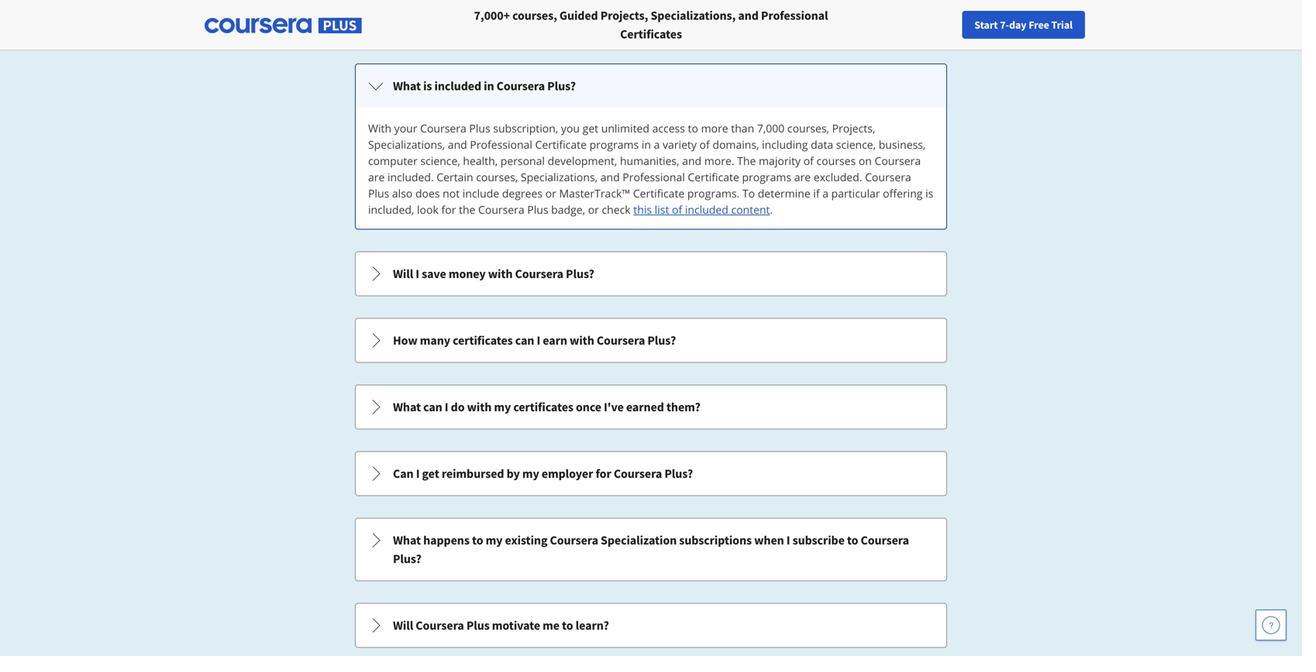 Task type: vqa. For each thing, say whether or not it's contained in the screenshot.
Certificates
yes



Task type: describe. For each thing, give the bounding box(es) containing it.
excluded.
[[814, 170, 863, 185]]

0 vertical spatial certificates
[[453, 334, 513, 350]]

offering
[[883, 186, 923, 201]]

plus up health,
[[469, 121, 491, 136]]

this list of included content link
[[634, 202, 770, 217]]

the
[[738, 154, 756, 168]]

7,000
[[757, 121, 785, 136]]

subscribe
[[793, 534, 845, 550]]

by
[[507, 468, 520, 483]]

existing
[[505, 534, 548, 550]]

degrees
[[502, 186, 543, 201]]

the
[[459, 202, 476, 217]]

data
[[811, 137, 834, 152]]

coursera plus image
[[205, 18, 362, 33]]

2 horizontal spatial certificate
[[688, 170, 740, 185]]

learn?
[[576, 620, 609, 635]]

money
[[449, 268, 486, 283]]

courses
[[817, 154, 856, 168]]

include
[[463, 186, 499, 201]]

2 are from the left
[[795, 170, 811, 185]]

in inside with your coursera plus subscription, you get unlimited access to more than 7,000 courses, projects, specializations, and professional certificate programs in a variety of domains, including data science, business, computer science, health, personal development, humanities, and more. the majority of courses on coursera are included. certain courses, specializations, and professional certificate programs are excluded. coursera plus also does not include degrees or mastertrack™ certificate programs. to determine if a particular offering is included, look for the coursera plus badge, or check
[[642, 137, 651, 152]]

i left "earn"
[[537, 334, 541, 350]]

me
[[543, 620, 560, 635]]

personal
[[501, 154, 545, 168]]

7-
[[1000, 18, 1010, 32]]

domains,
[[713, 137, 759, 152]]

on
[[859, 154, 872, 168]]

development,
[[548, 154, 617, 168]]

coursera up the subscription,
[[497, 78, 545, 94]]

is inside dropdown button
[[423, 78, 432, 94]]

to right subscribe
[[847, 534, 859, 550]]

trial
[[1052, 18, 1073, 32]]

0 vertical spatial certificate
[[535, 137, 587, 152]]

plus? inside the what happens to my existing coursera specialization subscriptions when i subscribe to coursera plus?
[[393, 553, 422, 568]]

with for plus?
[[488, 268, 513, 283]]

when
[[755, 534, 784, 550]]

coursera down the business,
[[875, 154, 921, 168]]

unlimited
[[602, 121, 650, 136]]

courses, inside 7,000+ courses, guided projects, specializations, and professional certificates
[[513, 8, 557, 23]]

plus up 'included,' on the top left
[[368, 186, 389, 201]]

content
[[732, 202, 770, 217]]

start 7-day free trial button
[[962, 11, 1086, 39]]

coursera right "earn"
[[597, 334, 645, 350]]

what for what can i do with my certificates once i've earned them?
[[393, 401, 421, 416]]

what is included in coursera plus?
[[393, 78, 576, 94]]

new
[[1017, 18, 1037, 32]]

day
[[1010, 18, 1027, 32]]

find your new career
[[972, 18, 1069, 32]]

i've
[[604, 401, 624, 416]]

0 vertical spatial a
[[654, 137, 660, 152]]

variety
[[663, 137, 697, 152]]

what is included in coursera plus? button
[[356, 64, 947, 108]]

will i save money with coursera plus? button
[[356, 254, 947, 297]]

7,000+ courses, guided projects, specializations, and professional certificates
[[474, 8, 828, 42]]

for inside dropdown button
[[596, 468, 612, 483]]

more
[[701, 121, 729, 136]]

majority
[[759, 154, 801, 168]]

can
[[393, 468, 414, 483]]

start 7-day free trial
[[975, 18, 1073, 32]]

including
[[762, 137, 808, 152]]

projects, inside with your coursera plus subscription, you get unlimited access to more than 7,000 courses, projects, specializations, and professional certificate programs in a variety of domains, including data science, business, computer science, health, personal development, humanities, and more. the majority of courses on coursera are included. certain courses, specializations, and professional certificate programs are excluded. coursera plus also does not include degrees or mastertrack™ certificate programs. to determine if a particular offering is included, look for the coursera plus badge, or check
[[832, 121, 876, 136]]

1 vertical spatial courses,
[[788, 121, 830, 136]]

1 horizontal spatial specializations,
[[521, 170, 598, 185]]

what can i do with my certificates once i've earned them? button
[[356, 387, 947, 430]]

1 horizontal spatial science,
[[836, 137, 876, 152]]

0 horizontal spatial of
[[672, 202, 683, 217]]

get inside with your coursera plus subscription, you get unlimited access to more than 7,000 courses, projects, specializations, and professional certificate programs in a variety of domains, including data science, business, computer science, health, personal development, humanities, and more. the majority of courses on coursera are included. certain courses, specializations, and professional certificate programs are excluded. coursera plus also does not include degrees or mastertrack™ certificate programs. to determine if a particular offering is included, look for the coursera plus badge, or check
[[583, 121, 599, 136]]

motivate
[[492, 620, 540, 635]]

coursera up health,
[[420, 121, 467, 136]]

not
[[443, 186, 460, 201]]

projects, inside 7,000+ courses, guided projects, specializations, and professional certificates
[[601, 8, 648, 23]]

find
[[972, 18, 992, 32]]

to inside with your coursera plus subscription, you get unlimited access to more than 7,000 courses, projects, specializations, and professional certificate programs in a variety of domains, including data science, business, computer science, health, personal development, humanities, and more. the majority of courses on coursera are included. certain courses, specializations, and professional certificate programs are excluded. coursera plus also does not include degrees or mastertrack™ certificate programs. to determine if a particular offering is included, look for the coursera plus badge, or check
[[688, 121, 699, 136]]

0 vertical spatial can
[[515, 334, 535, 350]]

1 vertical spatial of
[[804, 154, 814, 168]]

1 horizontal spatial certificates
[[514, 401, 574, 416]]

coursera down include
[[478, 202, 525, 217]]

what happens to my existing coursera specialization subscriptions when i subscribe to coursera plus?
[[393, 534, 909, 568]]

subscription,
[[493, 121, 558, 136]]

than
[[731, 121, 755, 136]]

mastertrack™
[[559, 186, 631, 201]]

you
[[561, 121, 580, 136]]

business,
[[879, 137, 926, 152]]

career
[[1039, 18, 1069, 32]]

1 horizontal spatial included
[[685, 202, 729, 217]]

also
[[392, 186, 413, 201]]

1 vertical spatial or
[[588, 202, 599, 217]]

programs.
[[688, 186, 740, 201]]

save
[[422, 268, 446, 283]]

with your coursera plus subscription, you get unlimited access to more than 7,000 courses, projects, specializations, and professional certificate programs in a variety of domains, including data science, business, computer science, health, personal development, humanities, and more. the majority of courses on coursera are included. certain courses, specializations, and professional certificate programs are excluded. coursera plus also does not include degrees or mastertrack™ certificate programs. to determine if a particular offering is included, look for the coursera plus badge, or check
[[368, 121, 934, 217]]

does
[[416, 186, 440, 201]]

included.
[[388, 170, 434, 185]]

included inside dropdown button
[[435, 78, 482, 94]]

specialization
[[601, 534, 677, 550]]

health,
[[463, 154, 498, 168]]

how
[[393, 334, 418, 350]]

included,
[[368, 202, 414, 217]]



Task type: locate. For each thing, give the bounding box(es) containing it.
0 horizontal spatial professional
[[470, 137, 533, 152]]

more.
[[705, 154, 735, 168]]

a right if
[[823, 186, 829, 201]]

certificate down you
[[535, 137, 587, 152]]

can
[[515, 334, 535, 350], [423, 401, 443, 416]]

1 vertical spatial with
[[570, 334, 595, 350]]

professional inside 7,000+ courses, guided projects, specializations, and professional certificates
[[761, 8, 828, 23]]

0 horizontal spatial a
[[654, 137, 660, 152]]

coursera right existing
[[550, 534, 599, 550]]

plus left motivate
[[467, 620, 490, 635]]

0 vertical spatial for
[[442, 202, 456, 217]]

to
[[688, 121, 699, 136], [472, 534, 483, 550], [847, 534, 859, 550], [562, 620, 573, 635]]

0 vertical spatial in
[[484, 78, 494, 94]]

my inside the what happens to my existing coursera specialization subscriptions when i subscribe to coursera plus?
[[486, 534, 503, 550]]

this list of included content .
[[634, 202, 773, 217]]

0 vertical spatial is
[[423, 78, 432, 94]]

projects,
[[601, 8, 648, 23], [832, 121, 876, 136]]

specializations,
[[651, 8, 736, 23], [368, 137, 445, 152], [521, 170, 598, 185]]

1 vertical spatial is
[[926, 186, 934, 201]]

2 vertical spatial of
[[672, 202, 683, 217]]

or up badge,
[[546, 186, 557, 201]]

professional
[[761, 8, 828, 23], [470, 137, 533, 152], [623, 170, 685, 185]]

2 horizontal spatial of
[[804, 154, 814, 168]]

a
[[654, 137, 660, 152], [823, 186, 829, 201]]

can i get reimbursed by my employer for coursera plus?
[[393, 468, 693, 483]]

i inside the what happens to my existing coursera specialization subscriptions when i subscribe to coursera plus?
[[787, 534, 791, 550]]

in
[[484, 78, 494, 94], [642, 137, 651, 152]]

1 horizontal spatial is
[[926, 186, 934, 201]]

to right me
[[562, 620, 573, 635]]

earn
[[543, 334, 568, 350]]

to
[[743, 186, 755, 201]]

is
[[423, 78, 432, 94], [926, 186, 934, 201]]

0 vertical spatial projects,
[[601, 8, 648, 23]]

1 horizontal spatial professional
[[623, 170, 685, 185]]

specializations, inside 7,000+ courses, guided projects, specializations, and professional certificates
[[651, 8, 736, 23]]

1 vertical spatial get
[[422, 468, 439, 483]]

i right when
[[787, 534, 791, 550]]

.
[[770, 202, 773, 217]]

certain
[[437, 170, 473, 185]]

2 horizontal spatial professional
[[761, 8, 828, 23]]

of down data
[[804, 154, 814, 168]]

with right money at the left top of page
[[488, 268, 513, 283]]

certificate up programs.
[[688, 170, 740, 185]]

None search field
[[213, 10, 585, 41]]

badge,
[[551, 202, 585, 217]]

and
[[738, 8, 759, 23], [448, 137, 467, 152], [682, 154, 702, 168], [601, 170, 620, 185]]

list
[[354, 0, 949, 651]]

0 horizontal spatial certificate
[[535, 137, 587, 152]]

0 vertical spatial science,
[[836, 137, 876, 152]]

specializations, up computer
[[368, 137, 445, 152]]

specializations, up certificates
[[651, 8, 736, 23]]

0 vertical spatial my
[[494, 401, 511, 416]]

my right by
[[523, 468, 539, 483]]

2 horizontal spatial specializations,
[[651, 8, 736, 23]]

plus?
[[548, 78, 576, 94], [566, 268, 595, 283], [648, 334, 676, 350], [665, 468, 693, 483], [393, 553, 422, 568]]

or
[[546, 186, 557, 201], [588, 202, 599, 217]]

2 vertical spatial specializations,
[[521, 170, 598, 185]]

0 vertical spatial professional
[[761, 8, 828, 23]]

get right you
[[583, 121, 599, 136]]

determine
[[758, 186, 811, 201]]

1 horizontal spatial a
[[823, 186, 829, 201]]

programs down the 'majority'
[[742, 170, 792, 185]]

happens
[[423, 534, 470, 550]]

0 horizontal spatial are
[[368, 170, 385, 185]]

0 vertical spatial courses,
[[513, 8, 557, 23]]

them?
[[667, 401, 701, 416]]

courses,
[[513, 8, 557, 23], [788, 121, 830, 136], [476, 170, 518, 185]]

0 vertical spatial programs
[[590, 137, 639, 152]]

can left "earn"
[[515, 334, 535, 350]]

0 horizontal spatial specializations,
[[368, 137, 445, 152]]

will for will i save money with coursera plus?
[[393, 268, 413, 283]]

1 vertical spatial what
[[393, 401, 421, 416]]

0 vertical spatial what
[[393, 78, 421, 94]]

can i get reimbursed by my employer for coursera plus? button
[[356, 454, 947, 497]]

look
[[417, 202, 439, 217]]

subscriptions
[[679, 534, 752, 550]]

certificates
[[453, 334, 513, 350], [514, 401, 574, 416]]

1 are from the left
[[368, 170, 385, 185]]

1 horizontal spatial can
[[515, 334, 535, 350]]

are up determine
[[795, 170, 811, 185]]

1 vertical spatial professional
[[470, 137, 533, 152]]

courses, up include
[[476, 170, 518, 185]]

0 vertical spatial with
[[488, 268, 513, 283]]

1 horizontal spatial certificate
[[633, 186, 685, 201]]

get right the can
[[422, 468, 439, 483]]

a up humanities,
[[654, 137, 660, 152]]

this
[[634, 202, 652, 217]]

is inside with your coursera plus subscription, you get unlimited access to more than 7,000 courses, projects, specializations, and professional certificate programs in a variety of domains, including data science, business, computer science, health, personal development, humanities, and more. the majority of courses on coursera are included. certain courses, specializations, and professional certificate programs are excluded. coursera plus also does not include degrees or mastertrack™ certificate programs. to determine if a particular offering is included, look for the coursera plus badge, or check
[[926, 186, 934, 201]]

0 horizontal spatial included
[[435, 78, 482, 94]]

start
[[975, 18, 998, 32]]

science, up on
[[836, 137, 876, 152]]

1 vertical spatial certificates
[[514, 401, 574, 416]]

if
[[814, 186, 820, 201]]

1 horizontal spatial or
[[588, 202, 599, 217]]

2 vertical spatial my
[[486, 534, 503, 550]]

2 vertical spatial with
[[467, 401, 492, 416]]

certificate up the list
[[633, 186, 685, 201]]

1 vertical spatial certificate
[[688, 170, 740, 185]]

to right happens
[[472, 534, 483, 550]]

free
[[1029, 18, 1050, 32]]

1 vertical spatial programs
[[742, 170, 792, 185]]

many
[[420, 334, 450, 350]]

1 vertical spatial specializations,
[[368, 137, 445, 152]]

1 vertical spatial included
[[685, 202, 729, 217]]

1 vertical spatial for
[[596, 468, 612, 483]]

check
[[602, 202, 631, 217]]

certificates left once
[[514, 401, 574, 416]]

2 what from the top
[[393, 401, 421, 416]]

humanities,
[[620, 154, 680, 168]]

2 vertical spatial courses,
[[476, 170, 518, 185]]

0 horizontal spatial or
[[546, 186, 557, 201]]

in inside dropdown button
[[484, 78, 494, 94]]

your for find
[[994, 18, 1015, 32]]

are
[[368, 170, 385, 185], [795, 170, 811, 185]]

for down not
[[442, 202, 456, 217]]

0 horizontal spatial can
[[423, 401, 443, 416]]

are down computer
[[368, 170, 385, 185]]

or down "mastertrack™"
[[588, 202, 599, 217]]

0 horizontal spatial in
[[484, 78, 494, 94]]

get inside dropdown button
[[422, 468, 439, 483]]

1 vertical spatial a
[[823, 186, 829, 201]]

coursera right subscribe
[[861, 534, 909, 550]]

1 horizontal spatial in
[[642, 137, 651, 152]]

1 vertical spatial your
[[394, 121, 418, 136]]

1 vertical spatial in
[[642, 137, 651, 152]]

my right do
[[494, 401, 511, 416]]

what left do
[[393, 401, 421, 416]]

1 horizontal spatial for
[[596, 468, 612, 483]]

0 vertical spatial get
[[583, 121, 599, 136]]

to up variety in the right top of the page
[[688, 121, 699, 136]]

programs
[[590, 137, 639, 152], [742, 170, 792, 185]]

7,000+
[[474, 8, 510, 23]]

help center image
[[1262, 616, 1281, 635]]

1 vertical spatial will
[[393, 620, 413, 635]]

will i save money with coursera plus?
[[393, 268, 595, 283]]

with right do
[[467, 401, 492, 416]]

i
[[416, 268, 419, 283], [537, 334, 541, 350], [445, 401, 449, 416], [416, 468, 420, 483], [787, 534, 791, 550]]

will coursera plus motivate me to learn?
[[393, 620, 609, 635]]

your for with
[[394, 121, 418, 136]]

1 horizontal spatial your
[[994, 18, 1015, 32]]

2 vertical spatial what
[[393, 534, 421, 550]]

0 vertical spatial of
[[700, 137, 710, 152]]

plus down degrees
[[527, 202, 549, 217]]

plus
[[469, 121, 491, 136], [368, 186, 389, 201], [527, 202, 549, 217], [467, 620, 490, 635]]

how many certificates can i earn with coursera plus?
[[393, 334, 676, 350]]

projects, up on
[[832, 121, 876, 136]]

0 horizontal spatial projects,
[[601, 8, 648, 23]]

my for certificates
[[494, 401, 511, 416]]

certificates right many
[[453, 334, 513, 350]]

what inside the what happens to my existing coursera specialization subscriptions when i subscribe to coursera plus?
[[393, 534, 421, 550]]

coursera up specialization
[[614, 468, 662, 483]]

in up humanities,
[[642, 137, 651, 152]]

2 vertical spatial professional
[[623, 170, 685, 185]]

can left do
[[423, 401, 443, 416]]

list containing what is included in coursera plus?
[[354, 0, 949, 651]]

3 what from the top
[[393, 534, 421, 550]]

1 horizontal spatial get
[[583, 121, 599, 136]]

programs down unlimited
[[590, 137, 639, 152]]

in up the subscription,
[[484, 78, 494, 94]]

i left save
[[416, 268, 419, 283]]

how many certificates can i earn with coursera plus? button
[[356, 320, 947, 364]]

earned
[[626, 401, 664, 416]]

0 vertical spatial or
[[546, 186, 557, 201]]

guided
[[560, 8, 598, 23]]

will coursera plus motivate me to learn? button
[[356, 606, 947, 649]]

0 horizontal spatial programs
[[590, 137, 639, 152]]

for right employer
[[596, 468, 612, 483]]

0 horizontal spatial for
[[442, 202, 456, 217]]

my for employer
[[523, 468, 539, 483]]

0 vertical spatial included
[[435, 78, 482, 94]]

courses, up data
[[788, 121, 830, 136]]

courses, right 7,000+
[[513, 8, 557, 23]]

will for will coursera plus motivate me to learn?
[[393, 620, 413, 635]]

1 horizontal spatial of
[[700, 137, 710, 152]]

science,
[[836, 137, 876, 152], [421, 154, 460, 168]]

with for certificates
[[467, 401, 492, 416]]

with
[[368, 121, 392, 136]]

certificate
[[535, 137, 587, 152], [688, 170, 740, 185], [633, 186, 685, 201]]

0 vertical spatial your
[[994, 18, 1015, 32]]

2 vertical spatial certificate
[[633, 186, 685, 201]]

0 horizontal spatial is
[[423, 78, 432, 94]]

science, up certain
[[421, 154, 460, 168]]

with right "earn"
[[570, 334, 595, 350]]

1 horizontal spatial projects,
[[832, 121, 876, 136]]

coursera up how many certificates can i earn with coursera plus?
[[515, 268, 564, 283]]

1 vertical spatial can
[[423, 401, 443, 416]]

0 vertical spatial specializations,
[[651, 8, 736, 23]]

to inside dropdown button
[[562, 620, 573, 635]]

0 horizontal spatial certificates
[[453, 334, 513, 350]]

plus inside dropdown button
[[467, 620, 490, 635]]

0 vertical spatial will
[[393, 268, 413, 283]]

computer
[[368, 154, 418, 168]]

0 horizontal spatial science,
[[421, 154, 460, 168]]

and inside 7,000+ courses, guided projects, specializations, and professional certificates
[[738, 8, 759, 23]]

of right the list
[[672, 202, 683, 217]]

1 horizontal spatial are
[[795, 170, 811, 185]]

projects, up certificates
[[601, 8, 648, 23]]

of down more
[[700, 137, 710, 152]]

access
[[653, 121, 685, 136]]

your inside with your coursera plus subscription, you get unlimited access to more than 7,000 courses, projects, specializations, and professional certificate programs in a variety of domains, including data science, business, computer science, health, personal development, humanities, and more. the majority of courses on coursera are included. certain courses, specializations, and professional certificate programs are excluded. coursera plus also does not include degrees or mastertrack™ certificate programs. to determine if a particular offering is included, look for the coursera plus badge, or check
[[394, 121, 418, 136]]

what up computer
[[393, 78, 421, 94]]

i right the can
[[416, 468, 420, 483]]

1 vertical spatial science,
[[421, 154, 460, 168]]

1 horizontal spatial programs
[[742, 170, 792, 185]]

2 will from the top
[[393, 620, 413, 635]]

my left existing
[[486, 534, 503, 550]]

1 vertical spatial projects,
[[832, 121, 876, 136]]

what happens to my existing coursera specialization subscriptions when i subscribe to coursera plus? button
[[356, 520, 947, 582]]

i left do
[[445, 401, 449, 416]]

what
[[393, 78, 421, 94], [393, 401, 421, 416], [393, 534, 421, 550]]

what can i do with my certificates once i've earned them?
[[393, 401, 701, 416]]

do
[[451, 401, 465, 416]]

once
[[576, 401, 602, 416]]

1 what from the top
[[393, 78, 421, 94]]

what for what is included in coursera plus?
[[393, 78, 421, 94]]

list
[[655, 202, 669, 217]]

coursera up offering
[[865, 170, 912, 185]]

what for what happens to my existing coursera specialization subscriptions when i subscribe to coursera plus?
[[393, 534, 421, 550]]

what left happens
[[393, 534, 421, 550]]

certificates
[[620, 26, 682, 42]]

reimbursed
[[442, 468, 504, 483]]

0 horizontal spatial your
[[394, 121, 418, 136]]

coursera left motivate
[[416, 620, 464, 635]]

get
[[583, 121, 599, 136], [422, 468, 439, 483]]

1 will from the top
[[393, 268, 413, 283]]

1 vertical spatial my
[[523, 468, 539, 483]]

specializations, down the 'development,'
[[521, 170, 598, 185]]

find your new career link
[[964, 16, 1077, 35]]

employer
[[542, 468, 593, 483]]

0 horizontal spatial get
[[422, 468, 439, 483]]

for inside with your coursera plus subscription, you get unlimited access to more than 7,000 courses, projects, specializations, and professional certificate programs in a variety of domains, including data science, business, computer science, health, personal development, humanities, and more. the majority of courses on coursera are included. certain courses, specializations, and professional certificate programs are excluded. coursera plus also does not include degrees or mastertrack™ certificate programs. to determine if a particular offering is included, look for the coursera plus badge, or check
[[442, 202, 456, 217]]

particular
[[832, 186, 880, 201]]



